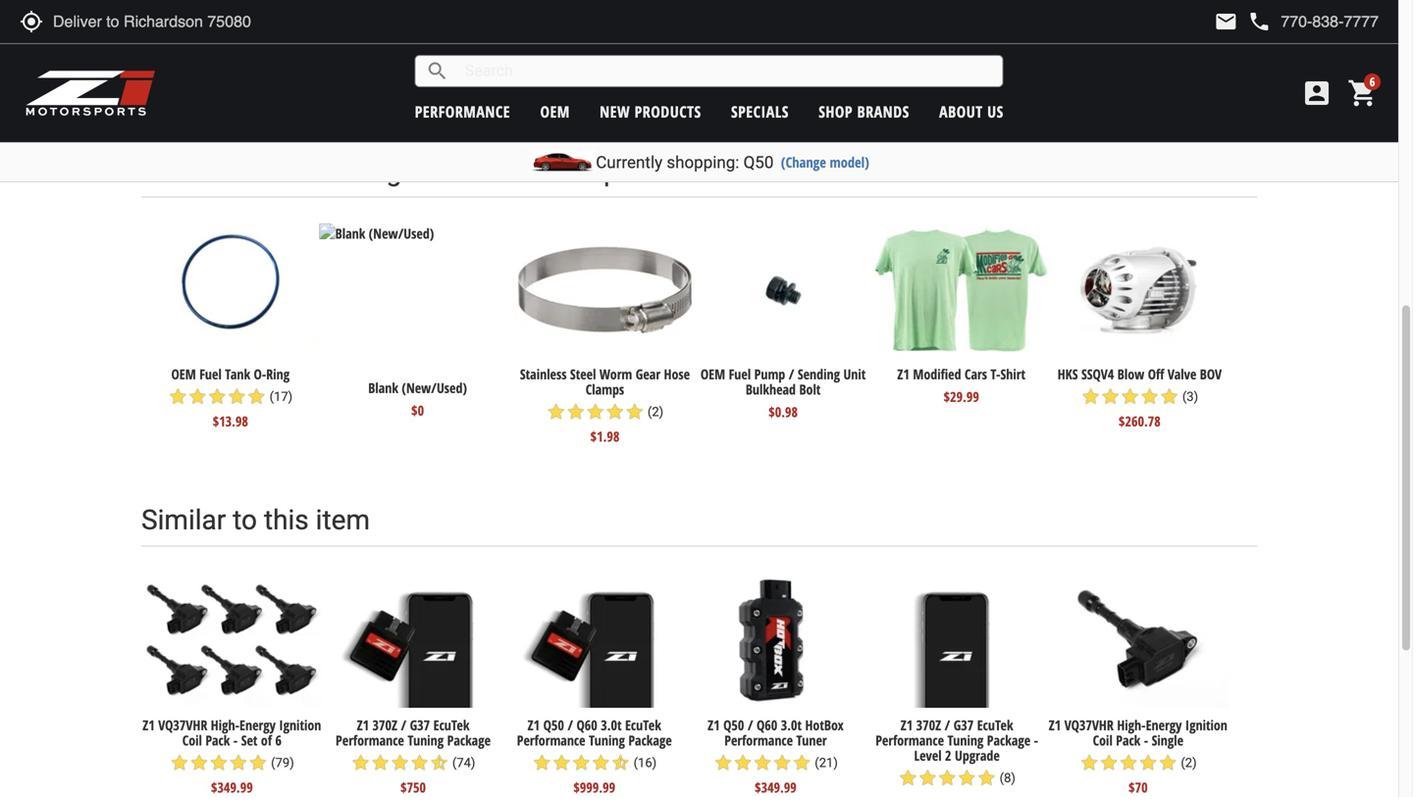 Task type: locate. For each thing, give the bounding box(es) containing it.
high- for star
[[1117, 717, 1146, 735]]

ecutek inside the z1 370z / g37 ecutek performance tuning package star star star star star_half (74) $750
[[433, 717, 470, 735]]

2 pack from the left
[[1116, 732, 1141, 750]]

vq37vhr left single
[[1065, 717, 1114, 735]]

this right to
[[264, 504, 309, 537]]

0 horizontal spatial fuel
[[199, 365, 222, 384]]

ecutek for star
[[977, 717, 1013, 735]]

(2)
[[648, 405, 664, 419], [1181, 756, 1197, 771]]

$0
[[411, 401, 424, 420]]

$349.99 down tuner
[[755, 779, 797, 797]]

manual
[[699, 31, 737, 49]]

high- left single
[[1117, 717, 1146, 735]]

1 ignition from the left
[[279, 717, 321, 735]]

1 performance from the left
[[336, 732, 404, 750]]

tuning inside z1 q50 / q60 3.0t ecutek performance tuning package star star star star star_half (16) $999.99
[[589, 732, 625, 750]]

0 horizontal spatial item
[[316, 504, 370, 537]]

370z inside the z1 370z / g37 ecutek performance tuning package star star star star star_half (74) $750
[[372, 717, 397, 735]]

energy up $70
[[1146, 717, 1182, 735]]

- left single
[[1144, 732, 1148, 750]]

0 horizontal spatial (2)
[[648, 405, 664, 419]]

tuning right level
[[948, 732, 984, 750]]

0 horizontal spatial -
[[233, 732, 238, 750]]

ecutek up (74)
[[433, 717, 470, 735]]

3.0t
[[601, 717, 622, 735], [781, 717, 802, 735]]

q60 for star_half
[[577, 717, 597, 735]]

1 energy from the left
[[240, 717, 276, 735]]

1 horizontal spatial ecutek
[[625, 717, 661, 735]]

z1 inside z1 vq37vhr high-energy ignition coil pack - set of 6 star star star star star (79) $349.99
[[143, 717, 155, 735]]

package up (16)
[[628, 732, 672, 750]]

1 3.0t from the left
[[601, 717, 622, 735]]

greddy
[[566, 31, 601, 49]]

about us link
[[939, 101, 1004, 122]]

tuning inside the z1 370z / g37 ecutek performance tuning package star star star star star_half (74) $750
[[408, 732, 444, 750]]

fuel for star
[[199, 365, 222, 384]]

z1 inside z1 modified cars t-shirt $29.99
[[897, 365, 910, 384]]

tank
[[225, 365, 250, 384]]

ecutek up upgrade
[[977, 717, 1013, 735]]

2 q60 from the left
[[757, 717, 778, 735]]

1 horizontal spatial star_half
[[611, 754, 630, 773]]

q60 inside z1 q50 / q60 3.0t ecutek performance tuning package star star star star star_half (16) $999.99
[[577, 717, 597, 735]]

fuel inside oem fuel pump / sending unit bulkhead bolt $0.98
[[729, 365, 751, 384]]

package up (74)
[[447, 732, 491, 750]]

off
[[1148, 365, 1164, 384]]

vq37vhr
[[158, 717, 207, 735], [1065, 717, 1114, 735]]

z1 inside z1 vq37vhr high-energy ignition coil pack - single star star star star star (2) $70
[[1049, 717, 1061, 735]]

1 q60 from the left
[[577, 717, 597, 735]]

1 horizontal spatial (2)
[[1181, 756, 1197, 771]]

pump
[[754, 365, 785, 384]]

2 high- from the left
[[1117, 717, 1146, 735]]

1 fuel from the left
[[199, 365, 222, 384]]

2 fuel from the left
[[729, 365, 751, 384]]

2 coil from the left
[[1093, 732, 1113, 750]]

sending
[[798, 365, 840, 384]]

370z
[[372, 717, 397, 735], [916, 717, 941, 735]]

0 horizontal spatial vq37vhr
[[158, 717, 207, 735]]

0 horizontal spatial 3.0t
[[601, 717, 622, 735]]

1 vertical spatial this
[[264, 504, 309, 537]]

ssqv4
[[1081, 365, 1114, 384]]

0 horizontal spatial g37
[[410, 717, 430, 735]]

/ for (74)
[[401, 717, 406, 735]]

high- inside z1 vq37vhr high-energy ignition coil pack - single star star star star star (2) $70
[[1117, 717, 1146, 735]]

- right upgrade
[[1034, 732, 1038, 750]]

z1 inside z1 q50 / q60 3.0t ecutek performance tuning package star star star star star_half (16) $999.99
[[528, 717, 540, 735]]

2 3.0t from the left
[[781, 717, 802, 735]]

coil left set
[[182, 732, 202, 750]]

performance
[[336, 732, 404, 750], [517, 732, 585, 750], [725, 732, 793, 750], [876, 732, 944, 750]]

fuel
[[199, 365, 222, 384], [729, 365, 751, 384]]

fuel inside oem fuel tank o-ring star star star star star (17) $13.98
[[199, 365, 222, 384]]

1 horizontal spatial ignition
[[1185, 717, 1228, 735]]

1 tuning from the left
[[408, 732, 444, 750]]

ignition right single
[[1185, 717, 1228, 735]]

star_half inside z1 q50 / q60 3.0t ecutek performance tuning package star star star star star_half (16) $999.99
[[611, 754, 630, 773]]

mail link
[[1214, 10, 1238, 33]]

- inside z1 370z / g37 ecutek performance tuning package - level 2 upgrade star star star star star (8)
[[1034, 732, 1038, 750]]

star_half left (16)
[[611, 754, 630, 773]]

z1 inside the z1 370z / g37 ecutek performance tuning package star star star star star_half (74) $750
[[357, 717, 369, 735]]

g37 for upgrade
[[954, 717, 974, 735]]

1 horizontal spatial pack
[[1116, 732, 1141, 750]]

$260.78
[[1119, 412, 1161, 431]]

0 horizontal spatial tuning
[[408, 732, 444, 750]]

0 vertical spatial item
[[484, 155, 539, 188]]

1 horizontal spatial vq37vhr
[[1065, 717, 1114, 735]]

coil inside z1 vq37vhr high-energy ignition coil pack - single star star star star star (2) $70
[[1093, 732, 1113, 750]]

$349.99 down set
[[211, 779, 253, 797]]

g37 up upgrade
[[954, 717, 974, 735]]

pack
[[205, 732, 230, 750], [1116, 732, 1141, 750]]

energy inside z1 vq37vhr high-energy ignition coil pack - set of 6 star star star star star (79) $349.99
[[240, 717, 276, 735]]

2 g37 from the left
[[954, 717, 974, 735]]

fuel for bulkhead
[[729, 365, 751, 384]]

ecutek inside z1 370z / g37 ecutek performance tuning package - level 2 upgrade star star star star star (8)
[[977, 717, 1013, 735]]

account_box
[[1301, 78, 1333, 109]]

2 vq37vhr from the left
[[1065, 717, 1114, 735]]

4 performance from the left
[[876, 732, 944, 750]]

g37 inside z1 370z / g37 ecutek performance tuning package - level 2 upgrade star star star star star (8)
[[954, 717, 974, 735]]

bolt
[[799, 380, 821, 399]]

single
[[1152, 732, 1184, 750]]

oem left new
[[540, 101, 570, 122]]

q60 left tuner
[[757, 717, 778, 735]]

- inside z1 vq37vhr high-energy ignition coil pack - set of 6 star star star star star (79) $349.99
[[233, 732, 238, 750]]

shopping:
[[667, 153, 739, 172]]

energy up (79)
[[240, 717, 276, 735]]

/ inside the 'z1 q50 / q60 3.0t hotbox performance tuner star star star star star (21) $349.99'
[[748, 717, 753, 735]]

3.0t inside the 'z1 q50 / q60 3.0t hotbox performance tuner star star star star star (21) $349.99'
[[781, 717, 802, 735]]

q50 inside z1 q50 / q60 3.0t ecutek performance tuning package star star star star star_half (16) $999.99
[[543, 717, 564, 735]]

vq37vhr inside z1 vq37vhr high-energy ignition coil pack - single star star star star star (2) $70
[[1065, 717, 1114, 735]]

oem fuel tank o-ring star star star star star (17) $13.98
[[168, 365, 293, 431]]

1 horizontal spatial package
[[628, 732, 672, 750]]

phone link
[[1248, 10, 1379, 33]]

2 performance from the left
[[517, 732, 585, 750]]

ecutek
[[433, 717, 470, 735], [625, 717, 661, 735], [977, 717, 1013, 735]]

this down performance
[[433, 155, 478, 188]]

2
[[945, 747, 951, 765]]

1 $349.99 from the left
[[211, 779, 253, 797]]

high- inside z1 vq37vhr high-energy ignition coil pack - set of 6 star star star star star (79) $349.99
[[211, 717, 240, 735]]

/ inside the z1 370z / g37 ecutek performance tuning package star star star star star_half (74) $750
[[401, 717, 406, 735]]

(2) down single
[[1181, 756, 1197, 771]]

customers who bought this item also purchased ...
[[141, 155, 761, 188]]

2 - from the left
[[1034, 732, 1038, 750]]

1 horizontal spatial 3.0t
[[781, 717, 802, 735]]

ecutek up (16)
[[625, 717, 661, 735]]

1 vq37vhr from the left
[[158, 717, 207, 735]]

- left set
[[233, 732, 238, 750]]

1 horizontal spatial energy
[[1146, 717, 1182, 735]]

star_half
[[430, 754, 449, 773], [611, 754, 630, 773]]

q50 for package
[[543, 717, 564, 735]]

performance left 2
[[876, 732, 944, 750]]

$13.98
[[213, 412, 248, 431]]

2 horizontal spatial tuning
[[948, 732, 984, 750]]

ecutek for star_half
[[433, 717, 470, 735]]

(2) down gear
[[648, 405, 664, 419]]

similar
[[141, 504, 226, 537]]

z1 for z1 vq37vhr high-energy ignition coil pack - single star star star star star (2) $70
[[1049, 717, 1061, 735]]

2 $349.99 from the left
[[755, 779, 797, 797]]

blank
[[368, 379, 398, 397]]

0 horizontal spatial coil
[[182, 732, 202, 750]]

coil left single
[[1093, 732, 1113, 750]]

this
[[433, 155, 478, 188], [264, 504, 309, 537]]

/ for star
[[945, 717, 950, 735]]

1 horizontal spatial tuning
[[589, 732, 625, 750]]

0 horizontal spatial pack
[[205, 732, 230, 750]]

2 370z from the left
[[916, 717, 941, 735]]

$999.99
[[574, 779, 615, 797]]

shop brands
[[819, 101, 909, 122]]

z1 370z / g37 ecutek performance tuning package - level 2 upgrade star star star star star (8)
[[876, 717, 1038, 788]]

2 horizontal spatial package
[[987, 732, 1031, 750]]

g37 inside the z1 370z / g37 ecutek performance tuning package star star star star star_half (74) $750
[[410, 717, 430, 735]]

installation
[[605, 31, 662, 49]]

energy
[[240, 717, 276, 735], [1146, 717, 1182, 735]]

/ for star_half
[[568, 717, 573, 735]]

energy inside z1 vq37vhr high-energy ignition coil pack - single star star star star star (2) $70
[[1146, 717, 1182, 735]]

1 horizontal spatial g37
[[954, 717, 974, 735]]

/ inside z1 370z / g37 ecutek performance tuning package - level 2 upgrade star star star star star (8)
[[945, 717, 950, 735]]

1 horizontal spatial q60
[[757, 717, 778, 735]]

- inside z1 vq37vhr high-energy ignition coil pack - single star star star star star (2) $70
[[1144, 732, 1148, 750]]

performance up the $999.99
[[517, 732, 585, 750]]

3 tuning from the left
[[948, 732, 984, 750]]

1 vertical spatial (2)
[[1181, 756, 1197, 771]]

tuning up the $750
[[408, 732, 444, 750]]

z1 q50 / q60 3.0t hotbox performance tuner star star star star star (21) $349.99
[[708, 717, 844, 797]]

performance inside the z1 370z / g37 ecutek performance tuning package star star star star star_half (74) $750
[[336, 732, 404, 750]]

1 g37 from the left
[[410, 717, 430, 735]]

1 coil from the left
[[182, 732, 202, 750]]

coil for of
[[182, 732, 202, 750]]

coil inside z1 vq37vhr high-energy ignition coil pack - set of 6 star star star star star (79) $349.99
[[182, 732, 202, 750]]

oem inside oem fuel tank o-ring star star star star star (17) $13.98
[[171, 365, 196, 384]]

1 package from the left
[[447, 732, 491, 750]]

1 horizontal spatial this
[[433, 155, 478, 188]]

0 horizontal spatial q60
[[577, 717, 597, 735]]

1 - from the left
[[233, 732, 238, 750]]

$349.99 inside z1 vq37vhr high-energy ignition coil pack - set of 6 star star star star star (79) $349.99
[[211, 779, 253, 797]]

1 horizontal spatial high-
[[1117, 717, 1146, 735]]

high-
[[211, 717, 240, 735], [1117, 717, 1146, 735]]

q60
[[577, 717, 597, 735], [757, 717, 778, 735]]

coil for star
[[1093, 732, 1113, 750]]

2 package from the left
[[628, 732, 672, 750]]

gear
[[636, 365, 661, 384]]

performance link
[[415, 101, 510, 122]]

ignition inside z1 vq37vhr high-energy ignition coil pack - set of 6 star star star star star (79) $349.99
[[279, 717, 321, 735]]

ignition right of
[[279, 717, 321, 735]]

q50 inside the 'z1 q50 / q60 3.0t hotbox performance tuner star star star star star (21) $349.99'
[[723, 717, 744, 735]]

2 horizontal spatial ecutek
[[977, 717, 1013, 735]]

tuning inside z1 370z / g37 ecutek performance tuning package - level 2 upgrade star star star star star (8)
[[948, 732, 984, 750]]

2 ignition from the left
[[1185, 717, 1228, 735]]

to
[[233, 504, 257, 537]]

package up (8)
[[987, 732, 1031, 750]]

1 star_half from the left
[[430, 754, 449, 773]]

oem left tank
[[171, 365, 196, 384]]

oem for oem fuel tank o-ring star star star star star (17) $13.98
[[171, 365, 196, 384]]

q60 inside the 'z1 q50 / q60 3.0t hotbox performance tuner star star star star star (21) $349.99'
[[757, 717, 778, 735]]

also
[[545, 155, 597, 188]]

performance inside the 'z1 q50 / q60 3.0t hotbox performance tuner star star star star star (21) $349.99'
[[725, 732, 793, 750]]

0 horizontal spatial package
[[447, 732, 491, 750]]

item
[[484, 155, 539, 188], [316, 504, 370, 537]]

vq37vhr left set
[[158, 717, 207, 735]]

item right to
[[316, 504, 370, 537]]

0 horizontal spatial energy
[[240, 717, 276, 735]]

package inside z1 370z / g37 ecutek performance tuning package - level 2 upgrade star star star star star (8)
[[987, 732, 1031, 750]]

1 high- from the left
[[211, 717, 240, 735]]

z1 inside z1 370z / g37 ecutek performance tuning package - level 2 upgrade star star star star star (8)
[[901, 717, 913, 735]]

ecutek inside z1 q50 / q60 3.0t ecutek performance tuning package star star star star star_half (16) $999.99
[[625, 717, 661, 735]]

2 energy from the left
[[1146, 717, 1182, 735]]

3.0t inside z1 q50 / q60 3.0t ecutek performance tuning package star star star star star_half (16) $999.99
[[601, 717, 622, 735]]

1 pack from the left
[[205, 732, 230, 750]]

package
[[447, 732, 491, 750], [628, 732, 672, 750], [987, 732, 1031, 750]]

oem right hose
[[701, 365, 725, 384]]

currently shopping: q50 (change model)
[[596, 153, 869, 172]]

...
[[739, 155, 761, 188]]

item left also
[[484, 155, 539, 188]]

fuel left pump
[[729, 365, 751, 384]]

0 horizontal spatial high-
[[211, 717, 240, 735]]

0 horizontal spatial ecutek
[[433, 717, 470, 735]]

0 horizontal spatial 370z
[[372, 717, 397, 735]]

q60 up the $999.99
[[577, 717, 597, 735]]

2 horizontal spatial oem
[[701, 365, 725, 384]]

370z inside z1 370z / g37 ecutek performance tuning package - level 2 upgrade star star star star star (8)
[[916, 717, 941, 735]]

pack left set
[[205, 732, 230, 750]]

g37 up the $750
[[410, 717, 430, 735]]

shopping_cart link
[[1343, 78, 1379, 109]]

performance up the $750
[[336, 732, 404, 750]]

$349.99
[[211, 779, 253, 797], [755, 779, 797, 797]]

performance inside z1 370z / g37 ecutek performance tuning package - level 2 upgrade star star star star star (8)
[[876, 732, 944, 750]]

shop
[[819, 101, 853, 122]]

3 package from the left
[[987, 732, 1031, 750]]

1 horizontal spatial oem
[[540, 101, 570, 122]]

pack left single
[[1116, 732, 1141, 750]]

g37
[[410, 717, 430, 735], [954, 717, 974, 735]]

2 star_half from the left
[[611, 754, 630, 773]]

bulkhead
[[746, 380, 796, 399]]

tuning up the $999.99
[[589, 732, 625, 750]]

0 horizontal spatial star_half
[[430, 754, 449, 773]]

pack for star
[[205, 732, 230, 750]]

3.0t for star
[[781, 717, 802, 735]]

0 horizontal spatial $349.99
[[211, 779, 253, 797]]

package for star_half
[[447, 732, 491, 750]]

0 horizontal spatial ignition
[[279, 717, 321, 735]]

package inside the z1 370z / g37 ecutek performance tuning package star star star star star_half (74) $750
[[447, 732, 491, 750]]

(change
[[781, 153, 826, 172]]

z1 for z1 q50 / q60 3.0t ecutek performance tuning package star star star star star_half (16) $999.99
[[528, 717, 540, 735]]

0 horizontal spatial oem
[[171, 365, 196, 384]]

1 vertical spatial item
[[316, 504, 370, 537]]

2 horizontal spatial -
[[1144, 732, 1148, 750]]

1 horizontal spatial -
[[1034, 732, 1038, 750]]

3 - from the left
[[1144, 732, 1148, 750]]

oem link
[[540, 101, 570, 122]]

0 vertical spatial (2)
[[648, 405, 664, 419]]

star_half left (74)
[[430, 754, 449, 773]]

/ inside z1 q50 / q60 3.0t ecutek performance tuning package star star star star star_half (16) $999.99
[[568, 717, 573, 735]]

t-
[[991, 365, 1001, 384]]

(2) inside z1 vq37vhr high-energy ignition coil pack - single star star star star star (2) $70
[[1181, 756, 1197, 771]]

2 tuning from the left
[[589, 732, 625, 750]]

3 ecutek from the left
[[977, 717, 1013, 735]]

high- left set
[[211, 717, 240, 735]]

energy for star
[[240, 717, 276, 735]]

q50
[[744, 153, 774, 172], [543, 717, 564, 735], [723, 717, 744, 735]]

1 horizontal spatial item
[[484, 155, 539, 188]]

z1
[[897, 365, 910, 384], [143, 717, 155, 735], [357, 717, 369, 735], [528, 717, 540, 735], [708, 717, 720, 735], [901, 717, 913, 735], [1049, 717, 1061, 735]]

1 horizontal spatial $349.99
[[755, 779, 797, 797]]

ignition
[[279, 717, 321, 735], [1185, 717, 1228, 735]]

high- for of
[[211, 717, 240, 735]]

1 ecutek from the left
[[433, 717, 470, 735]]

fuel left tank
[[199, 365, 222, 384]]

3.0t left the hotbox
[[781, 717, 802, 735]]

$349.99 inside the 'z1 q50 / q60 3.0t hotbox performance tuner star star star star star (21) $349.99'
[[755, 779, 797, 797]]

level
[[914, 747, 942, 765]]

z1 inside the 'z1 q50 / q60 3.0t hotbox performance tuner star star star star star (21) $349.99'
[[708, 717, 720, 735]]

- for of
[[233, 732, 238, 750]]

1 370z from the left
[[372, 717, 397, 735]]

coil
[[182, 732, 202, 750], [1093, 732, 1113, 750]]

performance left tuner
[[725, 732, 793, 750]]

1 horizontal spatial coil
[[1093, 732, 1113, 750]]

0 horizontal spatial this
[[264, 504, 309, 537]]

2 ecutek from the left
[[625, 717, 661, 735]]

ignition inside z1 vq37vhr high-energy ignition coil pack - single star star star star star (2) $70
[[1185, 717, 1228, 735]]

tuning
[[408, 732, 444, 750], [589, 732, 625, 750], [948, 732, 984, 750]]

modified
[[913, 365, 961, 384]]

3.0t up the $999.99
[[601, 717, 622, 735]]

1 horizontal spatial 370z
[[916, 717, 941, 735]]

oem inside oem fuel pump / sending unit bulkhead bolt $0.98
[[701, 365, 725, 384]]

pack inside z1 vq37vhr high-energy ignition coil pack - set of 6 star star star star star (79) $349.99
[[205, 732, 230, 750]]

pack inside z1 vq37vhr high-energy ignition coil pack - single star star star star star (2) $70
[[1116, 732, 1141, 750]]

model)
[[830, 153, 869, 172]]

3 performance from the left
[[725, 732, 793, 750]]

vq37vhr inside z1 vq37vhr high-energy ignition coil pack - set of 6 star star star star star (79) $349.99
[[158, 717, 207, 735]]

1 horizontal spatial fuel
[[729, 365, 751, 384]]



Task type: describe. For each thing, give the bounding box(es) containing it.
/ for (21)
[[748, 717, 753, 735]]

oem for oem fuel pump / sending unit bulkhead bolt $0.98
[[701, 365, 725, 384]]

vq37vhr for star
[[1065, 717, 1114, 735]]

performance
[[415, 101, 510, 122]]

ring
[[266, 365, 290, 384]]

Search search field
[[449, 56, 1003, 86]]

o-
[[254, 365, 266, 384]]

tuner
[[796, 732, 827, 750]]

who
[[282, 155, 333, 188]]

3.0t for star_half
[[601, 717, 622, 735]]

(8)
[[1000, 771, 1016, 786]]

set
[[241, 732, 258, 750]]

search
[[426, 59, 449, 83]]

z1 vq37vhr high-energy ignition coil pack - single star star star star star (2) $70
[[1049, 717, 1228, 797]]

about
[[939, 101, 983, 122]]

shopping_cart
[[1347, 78, 1379, 109]]

brands
[[857, 101, 909, 122]]

mail
[[1214, 10, 1238, 33]]

z1 for z1 370z / g37 ecutek performance tuning package - level 2 upgrade star star star star star (8)
[[901, 717, 913, 735]]

(2) inside stainless steel worm gear hose clamps star star star star star (2) $1.98
[[648, 405, 664, 419]]

steel
[[570, 365, 596, 384]]

pack for $70
[[1116, 732, 1141, 750]]

stainless steel worm gear hose clamps star star star star star (2) $1.98
[[520, 365, 690, 446]]

of
[[261, 732, 272, 750]]

z1 modified cars t-shirt $29.99
[[897, 365, 1026, 406]]

- for star
[[1144, 732, 1148, 750]]

cars
[[965, 365, 987, 384]]

greddy installation profec manual
[[566, 31, 737, 49]]

tuning for star
[[948, 732, 984, 750]]

z1 370z / g37 ecutek performance tuning package star star star star star_half (74) $750
[[336, 717, 491, 797]]

bought
[[340, 155, 426, 188]]

ignition for (2)
[[1185, 717, 1228, 735]]

shop brands link
[[819, 101, 909, 122]]

energy for (2)
[[1146, 717, 1182, 735]]

$29.99
[[944, 388, 979, 406]]

new products link
[[600, 101, 701, 122]]

q60 for star
[[757, 717, 778, 735]]

hks ssqv4 blow off valve bov star star star star star (3) $260.78
[[1058, 365, 1222, 431]]

upgrade
[[955, 747, 1000, 765]]

(16)
[[634, 756, 657, 771]]

z1 for z1 vq37vhr high-energy ignition coil pack - set of 6 star star star star star (79) $349.99
[[143, 717, 155, 735]]

z1 motorsports logo image
[[25, 69, 157, 118]]

shirt
[[1001, 365, 1026, 384]]

oem fuel pump / sending unit bulkhead bolt $0.98
[[701, 365, 866, 421]]

new
[[600, 101, 630, 122]]

z1 q50 / q60 3.0t ecutek performance tuning package star star star star star_half (16) $999.99
[[517, 717, 672, 797]]

account_box link
[[1296, 78, 1338, 109]]

specials
[[731, 101, 789, 122]]

star_half inside the z1 370z / g37 ecutek performance tuning package star star star star star_half (74) $750
[[430, 754, 449, 773]]

z1 vq37vhr high-energy ignition coil pack - set of 6 star star star star star (79) $349.99
[[143, 717, 321, 797]]

370z for star
[[372, 717, 397, 735]]

vq37vhr for of
[[158, 717, 207, 735]]

z1 for z1 modified cars t-shirt $29.99
[[897, 365, 910, 384]]

my_location
[[20, 10, 43, 33]]

hks
[[1058, 365, 1078, 384]]

$70
[[1129, 779, 1148, 797]]

370z for level
[[916, 717, 941, 735]]

q50 for star
[[723, 717, 744, 735]]

blow
[[1118, 365, 1145, 384]]

performance inside z1 q50 / q60 3.0t ecutek performance tuning package star star star star star_half (16) $999.99
[[517, 732, 585, 750]]

/ inside oem fuel pump / sending unit bulkhead bolt $0.98
[[789, 365, 794, 384]]

g37 for star
[[410, 717, 430, 735]]

bov
[[1200, 365, 1222, 384]]

unit
[[843, 365, 866, 384]]

z1 for z1 370z / g37 ecutek performance tuning package star star star star star_half (74) $750
[[357, 717, 369, 735]]

z1 for z1 q50 / q60 3.0t hotbox performance tuner star star star star star (21) $349.99
[[708, 717, 720, 735]]

customers
[[141, 155, 275, 188]]

about us
[[939, 101, 1004, 122]]

phone
[[1248, 10, 1271, 33]]

currently
[[596, 153, 663, 172]]

6
[[275, 732, 282, 750]]

(17)
[[270, 390, 293, 404]]

(21)
[[815, 756, 838, 771]]

ignition for star
[[279, 717, 321, 735]]

products
[[635, 101, 701, 122]]

package for star
[[987, 732, 1031, 750]]

specials link
[[731, 101, 789, 122]]

$750
[[400, 779, 426, 797]]

(new/used)
[[402, 379, 467, 397]]

(79)
[[271, 756, 294, 771]]

(74)
[[452, 756, 475, 771]]

hose
[[664, 365, 690, 384]]

mail phone
[[1214, 10, 1271, 33]]

$0.98
[[769, 403, 798, 421]]

worm
[[600, 365, 632, 384]]

clamps
[[586, 380, 624, 399]]

0 vertical spatial this
[[433, 155, 478, 188]]

hotbox
[[805, 717, 844, 735]]

package inside z1 q50 / q60 3.0t ecutek performance tuning package star star star star star_half (16) $999.99
[[628, 732, 672, 750]]

greddy installation profec manual link
[[566, 31, 737, 49]]

tuning for star_half
[[408, 732, 444, 750]]

oem for oem
[[540, 101, 570, 122]]

valve
[[1168, 365, 1197, 384]]

(3)
[[1182, 390, 1198, 404]]

(change model) link
[[781, 153, 869, 172]]

blank (new/used) $0
[[368, 379, 467, 420]]

profec
[[665, 31, 696, 49]]



Task type: vqa. For each thing, say whether or not it's contained in the screenshot.
VQ37VHR for star
yes



